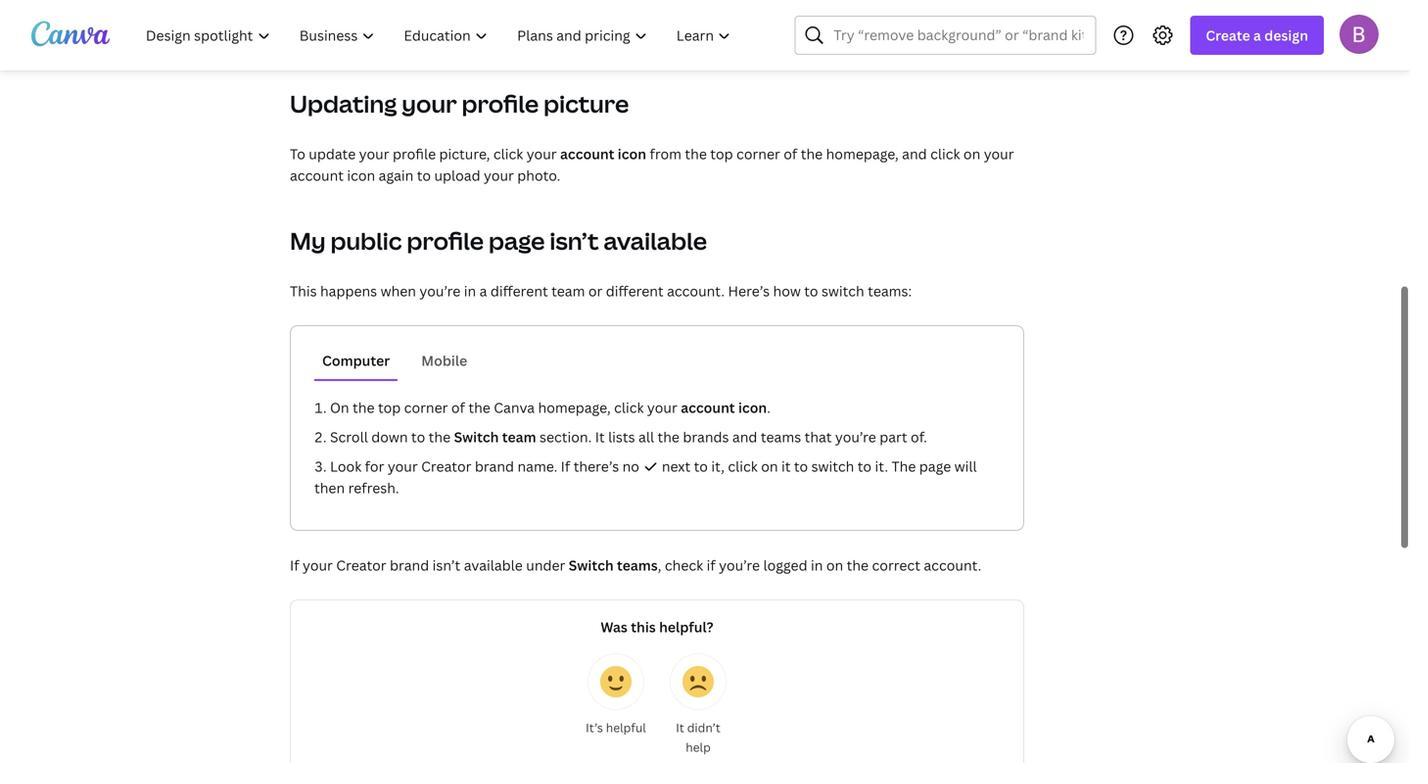 Task type: describe. For each thing, give the bounding box(es) containing it.
didn't
[[687, 720, 721, 736]]

again
[[379, 166, 414, 185]]

mobile button
[[414, 342, 475, 379]]

a inside dropdown button
[[1254, 26, 1262, 45]]

and inside from the top corner of the homepage, and click on your account icon again to upload your photo.
[[903, 145, 927, 163]]

look
[[330, 457, 362, 476]]

0 vertical spatial brand
[[475, 457, 514, 476]]

there's
[[574, 457, 619, 476]]

account inside from the top corner of the homepage, and click on your account icon again to upload your photo.
[[290, 166, 344, 185]]

public
[[331, 225, 402, 257]]

switch inside next to it, click on it to switch to it. the page will then refresh.
[[812, 457, 855, 476]]

from
[[650, 145, 682, 163]]

computer button
[[314, 342, 398, 379]]

my
[[290, 225, 326, 257]]

my public profile page isn't available
[[290, 225, 707, 257]]

0 horizontal spatial creator
[[336, 556, 387, 575]]

to update your profile picture, click your account icon
[[290, 145, 647, 163]]

for
[[365, 457, 384, 476]]

look for your creator brand name. if there's no
[[330, 457, 643, 476]]

scroll
[[330, 428, 368, 446]]

all
[[639, 428, 655, 446]]

of for canva
[[452, 398, 465, 417]]

it didn't help
[[676, 720, 721, 755]]

0 horizontal spatial it
[[595, 428, 605, 446]]

updating your profile picture
[[290, 88, 629, 120]]

it.
[[875, 457, 889, 476]]

happens
[[320, 282, 377, 300]]

helpful
[[606, 720, 646, 736]]

1 vertical spatial account.
[[924, 556, 982, 575]]

page inside next to it, click on it to switch to it. the page will then refresh.
[[920, 457, 952, 476]]

create a design button
[[1191, 16, 1325, 55]]

corner for canva
[[404, 398, 448, 417]]

top for on
[[378, 398, 401, 417]]

click inside next to it, click on it to switch to it. the page will then refresh.
[[728, 457, 758, 476]]

teams:
[[868, 282, 912, 300]]

0 horizontal spatial switch
[[454, 428, 499, 446]]

will
[[955, 457, 977, 476]]

1 vertical spatial if
[[290, 556, 299, 575]]

to left it,
[[694, 457, 708, 476]]

2 different from the left
[[606, 282, 664, 300]]

then
[[314, 479, 345, 497]]

0 horizontal spatial in
[[464, 282, 476, 300]]

create a design
[[1206, 26, 1309, 45]]

top level navigation element
[[133, 16, 748, 55]]

to right how
[[805, 282, 819, 300]]

0 horizontal spatial brand
[[390, 556, 429, 575]]

down
[[372, 428, 408, 446]]

available for brand
[[464, 556, 523, 575]]

to left 'it.'
[[858, 457, 872, 476]]

1 vertical spatial you're
[[836, 428, 877, 446]]

1 different from the left
[[491, 282, 548, 300]]

1 vertical spatial team
[[502, 428, 536, 446]]

to inside from the top corner of the homepage, and click on your account icon again to upload your photo.
[[417, 166, 431, 185]]

here's
[[728, 282, 770, 300]]

0 vertical spatial switch
[[822, 282, 865, 300]]

updating
[[290, 88, 397, 120]]

no
[[623, 457, 640, 476]]

section.
[[540, 428, 592, 446]]

0 vertical spatial team
[[552, 282, 585, 300]]

from the top corner of the homepage, and click on your account icon again to upload your photo.
[[290, 145, 1015, 185]]

it's helpful
[[586, 720, 646, 736]]

profile for public
[[407, 225, 484, 257]]

1 vertical spatial homepage,
[[538, 398, 611, 417]]

it inside "it didn't help"
[[676, 720, 685, 736]]

photo.
[[518, 166, 561, 185]]

update
[[309, 145, 356, 163]]

brands
[[683, 428, 729, 446]]

how
[[774, 282, 801, 300]]

scroll down to the switch team section. it lists all the brands and teams that you're part of.
[[330, 428, 928, 446]]

that
[[805, 428, 832, 446]]

,
[[658, 556, 662, 575]]

1 horizontal spatial on
[[827, 556, 844, 575]]

this
[[631, 618, 656, 636]]

on inside from the top corner of the homepage, and click on your account icon again to upload your photo.
[[964, 145, 981, 163]]



Task type: vqa. For each thing, say whether or not it's contained in the screenshot.
Free •
no



Task type: locate. For each thing, give the bounding box(es) containing it.
2 vertical spatial account
[[681, 398, 735, 417]]

you're right "that"
[[836, 428, 877, 446]]

1 horizontal spatial page
[[920, 457, 952, 476]]

page down photo.
[[489, 225, 545, 257]]

to
[[417, 166, 431, 185], [805, 282, 819, 300], [411, 428, 425, 446], [694, 457, 708, 476], [794, 457, 808, 476], [858, 457, 872, 476]]

1 vertical spatial on
[[761, 457, 778, 476]]

2 horizontal spatial icon
[[739, 398, 767, 417]]

helpful?
[[659, 618, 714, 636]]

profile down upload
[[407, 225, 484, 257]]

isn't for page
[[550, 225, 599, 257]]

1 vertical spatial isn't
[[433, 556, 461, 575]]

0 vertical spatial icon
[[618, 145, 647, 163]]

different down my public profile page isn't available
[[491, 282, 548, 300]]

different
[[491, 282, 548, 300], [606, 282, 664, 300]]

a down my public profile page isn't available
[[480, 282, 487, 300]]

create
[[1206, 26, 1251, 45]]

1 horizontal spatial team
[[552, 282, 585, 300]]

1 horizontal spatial icon
[[618, 145, 647, 163]]

0 vertical spatial homepage,
[[827, 145, 899, 163]]

teams
[[761, 428, 802, 446], [617, 556, 658, 575]]

0 horizontal spatial if
[[290, 556, 299, 575]]

account down picture at the left of the page
[[560, 145, 615, 163]]

1 vertical spatial corner
[[404, 398, 448, 417]]

corner inside from the top corner of the homepage, and click on your account icon again to upload your photo.
[[737, 145, 781, 163]]

1 horizontal spatial if
[[561, 457, 570, 476]]

2 vertical spatial you're
[[719, 556, 760, 575]]

0 vertical spatial top
[[711, 145, 733, 163]]

0 horizontal spatial team
[[502, 428, 536, 446]]

1 vertical spatial in
[[811, 556, 823, 575]]

on inside next to it, click on it to switch to it. the page will then refresh.
[[761, 457, 778, 476]]

1 horizontal spatial creator
[[421, 457, 472, 476]]

in down my public profile page isn't available
[[464, 282, 476, 300]]

account up brands at the bottom
[[681, 398, 735, 417]]

1 horizontal spatial teams
[[761, 428, 802, 446]]

canva
[[494, 398, 535, 417]]

account. left here's
[[667, 282, 725, 300]]

and
[[903, 145, 927, 163], [733, 428, 758, 446]]

corner up down
[[404, 398, 448, 417]]

1 vertical spatial teams
[[617, 556, 658, 575]]

1 horizontal spatial corner
[[737, 145, 781, 163]]

it,
[[712, 457, 725, 476]]

picture
[[544, 88, 629, 120]]

account. right correct
[[924, 556, 982, 575]]

check
[[665, 556, 704, 575]]

if your creator brand isn't available under switch teams , check if you're logged in on the correct account.
[[290, 556, 982, 575]]

0 horizontal spatial on
[[761, 457, 778, 476]]

brand
[[475, 457, 514, 476], [390, 556, 429, 575]]

switch
[[822, 282, 865, 300], [812, 457, 855, 476]]

to right down
[[411, 428, 425, 446]]

you're right "if"
[[719, 556, 760, 575]]

😔 image
[[683, 666, 714, 698]]

1 horizontal spatial account.
[[924, 556, 982, 575]]

team left or
[[552, 282, 585, 300]]

1 horizontal spatial brand
[[475, 457, 514, 476]]

available
[[604, 225, 707, 257], [464, 556, 523, 575]]

2 horizontal spatial on
[[964, 145, 981, 163]]

0 vertical spatial creator
[[421, 457, 472, 476]]

1 vertical spatial it
[[676, 720, 685, 736]]

2 horizontal spatial you're
[[836, 428, 877, 446]]

1 vertical spatial icon
[[347, 166, 375, 185]]

1 vertical spatial of
[[452, 398, 465, 417]]

name.
[[518, 457, 558, 476]]

it left lists
[[595, 428, 605, 446]]

0 horizontal spatial different
[[491, 282, 548, 300]]

corner right from
[[737, 145, 781, 163]]

0 vertical spatial isn't
[[550, 225, 599, 257]]

0 vertical spatial corner
[[737, 145, 781, 163]]

part
[[880, 428, 908, 446]]

profile up the again
[[393, 145, 436, 163]]

it's
[[586, 720, 603, 736]]

0 vertical spatial it
[[595, 428, 605, 446]]

1 horizontal spatial isn't
[[550, 225, 599, 257]]

0 vertical spatial and
[[903, 145, 927, 163]]

0 vertical spatial page
[[489, 225, 545, 257]]

0 horizontal spatial isn't
[[433, 556, 461, 575]]

1 horizontal spatial it
[[676, 720, 685, 736]]

0 horizontal spatial you're
[[420, 282, 461, 300]]

isn't
[[550, 225, 599, 257], [433, 556, 461, 575]]

of.
[[911, 428, 928, 446]]

logged
[[764, 556, 808, 575]]

to right the again
[[417, 166, 431, 185]]

1 vertical spatial top
[[378, 398, 401, 417]]

0 vertical spatial teams
[[761, 428, 802, 446]]

top right from
[[711, 145, 733, 163]]

1 vertical spatial account
[[290, 166, 344, 185]]

team down canva
[[502, 428, 536, 446]]

2 horizontal spatial account
[[681, 398, 735, 417]]

top
[[711, 145, 733, 163], [378, 398, 401, 417]]

0 horizontal spatial top
[[378, 398, 401, 417]]

creator
[[421, 457, 472, 476], [336, 556, 387, 575]]

picture,
[[439, 145, 490, 163]]

1 horizontal spatial top
[[711, 145, 733, 163]]

to right it
[[794, 457, 808, 476]]

click inside from the top corner of the homepage, and click on your account icon again to upload your photo.
[[931, 145, 961, 163]]

computer
[[322, 351, 390, 370]]

1 horizontal spatial you're
[[719, 556, 760, 575]]

0 horizontal spatial corner
[[404, 398, 448, 417]]

0 vertical spatial you're
[[420, 282, 461, 300]]

switch up look for your creator brand name. if there's no
[[454, 428, 499, 446]]

0 horizontal spatial of
[[452, 398, 465, 417]]

upload
[[434, 166, 481, 185]]

next to it, click on it to switch to it. the page will then refresh.
[[314, 457, 977, 497]]

the
[[892, 457, 916, 476]]

you're
[[420, 282, 461, 300], [836, 428, 877, 446], [719, 556, 760, 575]]

design
[[1265, 26, 1309, 45]]

page left will
[[920, 457, 952, 476]]

profile
[[462, 88, 539, 120], [393, 145, 436, 163], [407, 225, 484, 257]]

0 vertical spatial in
[[464, 282, 476, 300]]

it left "didn't"
[[676, 720, 685, 736]]

when
[[381, 282, 416, 300]]

on
[[330, 398, 349, 417]]

you're right when
[[420, 282, 461, 300]]

available left under
[[464, 556, 523, 575]]

0 horizontal spatial and
[[733, 428, 758, 446]]

was this helpful?
[[601, 618, 714, 636]]

teams up it
[[761, 428, 802, 446]]

🙂 image
[[601, 666, 632, 698]]

0 vertical spatial on
[[964, 145, 981, 163]]

homepage, inside from the top corner of the homepage, and click on your account icon again to upload your photo.
[[827, 145, 899, 163]]

1 vertical spatial available
[[464, 556, 523, 575]]

of
[[784, 145, 798, 163], [452, 398, 465, 417]]

1 vertical spatial creator
[[336, 556, 387, 575]]

0 vertical spatial account
[[560, 145, 615, 163]]

account
[[560, 145, 615, 163], [290, 166, 344, 185], [681, 398, 735, 417]]

a left design
[[1254, 26, 1262, 45]]

if
[[707, 556, 716, 575]]

1 vertical spatial page
[[920, 457, 952, 476]]

switch down "that"
[[812, 457, 855, 476]]

to
[[290, 145, 306, 163]]

0 horizontal spatial icon
[[347, 166, 375, 185]]

available up this happens when you're in a different team or different account. here's how to switch teams:
[[604, 225, 707, 257]]

0 horizontal spatial a
[[480, 282, 487, 300]]

this happens when you're in a different team or different account. here's how to switch teams:
[[290, 282, 912, 300]]

0 horizontal spatial account.
[[667, 282, 725, 300]]

different right or
[[606, 282, 664, 300]]

0 vertical spatial profile
[[462, 88, 539, 120]]

0 vertical spatial account.
[[667, 282, 725, 300]]

mobile
[[422, 351, 468, 370]]

of for homepage,
[[784, 145, 798, 163]]

.
[[767, 398, 771, 417]]

refresh.
[[348, 479, 399, 497]]

the
[[685, 145, 707, 163], [801, 145, 823, 163], [353, 398, 375, 417], [469, 398, 491, 417], [429, 428, 451, 446], [658, 428, 680, 446], [847, 556, 869, 575]]

profile for your
[[462, 88, 539, 120]]

1 horizontal spatial and
[[903, 145, 927, 163]]

0 horizontal spatial teams
[[617, 556, 658, 575]]

creator right for on the bottom left of page
[[421, 457, 472, 476]]

in
[[464, 282, 476, 300], [811, 556, 823, 575]]

top up down
[[378, 398, 401, 417]]

switch left the teams:
[[822, 282, 865, 300]]

click
[[494, 145, 523, 163], [931, 145, 961, 163], [614, 398, 644, 417], [728, 457, 758, 476]]

account down update
[[290, 166, 344, 185]]

1 horizontal spatial of
[[784, 145, 798, 163]]

1 vertical spatial switch
[[569, 556, 614, 575]]

profile up to update your profile picture, click your account icon
[[462, 88, 539, 120]]

1 horizontal spatial switch
[[569, 556, 614, 575]]

team
[[552, 282, 585, 300], [502, 428, 536, 446]]

1 vertical spatial a
[[480, 282, 487, 300]]

a
[[1254, 26, 1262, 45], [480, 282, 487, 300]]

0 vertical spatial available
[[604, 225, 707, 257]]

brand left name.
[[475, 457, 514, 476]]

top inside from the top corner of the homepage, and click on your account icon again to upload your photo.
[[711, 145, 733, 163]]

page
[[489, 225, 545, 257], [920, 457, 952, 476]]

creator down refresh.
[[336, 556, 387, 575]]

corner
[[737, 145, 781, 163], [404, 398, 448, 417]]

0 horizontal spatial page
[[489, 225, 545, 257]]

0 vertical spatial if
[[561, 457, 570, 476]]

it
[[782, 457, 791, 476]]

on
[[964, 145, 981, 163], [761, 457, 778, 476], [827, 556, 844, 575]]

brand down refresh.
[[390, 556, 429, 575]]

1 horizontal spatial available
[[604, 225, 707, 257]]

0 vertical spatial switch
[[454, 428, 499, 446]]

of inside from the top corner of the homepage, and click on your account icon again to upload your photo.
[[784, 145, 798, 163]]

0 vertical spatial of
[[784, 145, 798, 163]]

switch
[[454, 428, 499, 446], [569, 556, 614, 575]]

switch right under
[[569, 556, 614, 575]]

1 horizontal spatial a
[[1254, 26, 1262, 45]]

icon inside from the top corner of the homepage, and click on your account icon again to upload your photo.
[[347, 166, 375, 185]]

under
[[526, 556, 566, 575]]

correct
[[872, 556, 921, 575]]

0 horizontal spatial available
[[464, 556, 523, 575]]

top for from
[[711, 145, 733, 163]]

if
[[561, 457, 570, 476], [290, 556, 299, 575]]

1 horizontal spatial in
[[811, 556, 823, 575]]

2 vertical spatial icon
[[739, 398, 767, 417]]

isn't for brand
[[433, 556, 461, 575]]

0 horizontal spatial homepage,
[[538, 398, 611, 417]]

help
[[686, 739, 711, 755]]

homepage,
[[827, 145, 899, 163], [538, 398, 611, 417]]

1 horizontal spatial account
[[560, 145, 615, 163]]

this
[[290, 282, 317, 300]]

1 horizontal spatial different
[[606, 282, 664, 300]]

lists
[[608, 428, 635, 446]]

1 vertical spatial brand
[[390, 556, 429, 575]]

bob builder image
[[1340, 14, 1379, 54]]

Try "remove background" or "brand kit" search field
[[834, 17, 1084, 54]]

2 vertical spatial on
[[827, 556, 844, 575]]

on the top corner of the canva homepage, click your account icon .
[[330, 398, 771, 417]]

teams left check
[[617, 556, 658, 575]]

1 vertical spatial switch
[[812, 457, 855, 476]]

account.
[[667, 282, 725, 300], [924, 556, 982, 575]]

1 vertical spatial and
[[733, 428, 758, 446]]

in right 'logged' at the right bottom of page
[[811, 556, 823, 575]]

next
[[662, 457, 691, 476]]

corner for homepage,
[[737, 145, 781, 163]]

was
[[601, 618, 628, 636]]

or
[[589, 282, 603, 300]]

2 vertical spatial profile
[[407, 225, 484, 257]]

available for page
[[604, 225, 707, 257]]

it
[[595, 428, 605, 446], [676, 720, 685, 736]]

1 vertical spatial profile
[[393, 145, 436, 163]]

0 horizontal spatial account
[[290, 166, 344, 185]]

icon
[[618, 145, 647, 163], [347, 166, 375, 185], [739, 398, 767, 417]]



